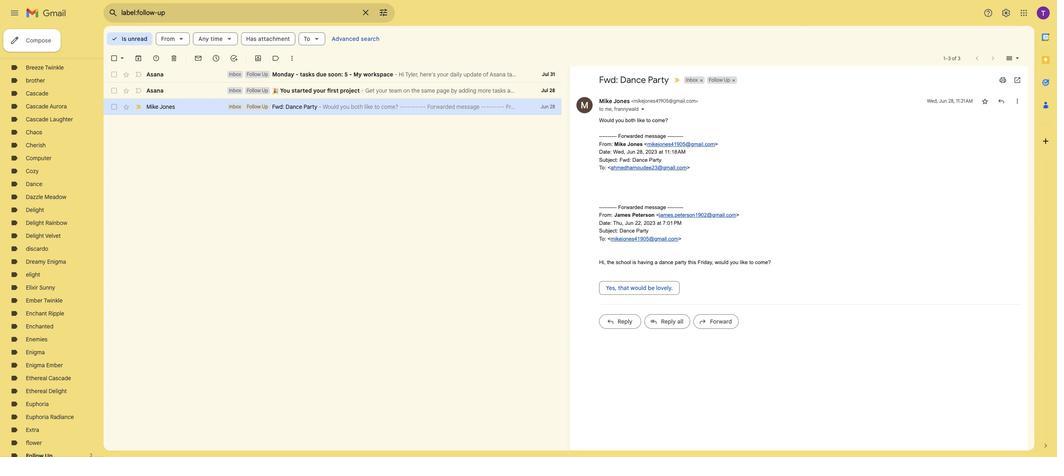 Task type: vqa. For each thing, say whether or not it's contained in the screenshot.
DISCARDO Link
yes



Task type: locate. For each thing, give the bounding box(es) containing it.
jun inside cell
[[939, 98, 947, 104]]

date: left the thu,
[[599, 220, 612, 226]]

twinkle up ripple
[[44, 297, 63, 304]]

you left view
[[829, 71, 838, 78]]

rainbow
[[45, 219, 67, 227]]

like right the both on the right top of the page
[[637, 117, 645, 123]]

mikejones41905@gmail.com inside the ---------- forwarded message --------- from: mike jones < mikejones41905@gmail.com > date: wed, jun 28, 2023 at 11:18 am subject: fwd: dance party to:  < ahmedhamoudee23@gmail.com >
[[647, 141, 715, 147]]

1 vertical spatial forwarded
[[618, 204, 643, 210]]

2 vertical spatial fwd:
[[620, 157, 631, 163]]

0 horizontal spatial hi
[[399, 71, 404, 78]]

forwarded down the both on the right top of the page
[[618, 133, 643, 139]]

1 from: from the top
[[599, 141, 613, 147]]

all
[[677, 318, 683, 325]]

search
[[361, 35, 380, 42]]

2 reply from the left
[[661, 318, 676, 325]]

forwarded inside the ---------- forwarded message --------- from: mike jones < mikejones41905@gmail.com > date: wed, jun 28, 2023 at 11:18 am subject: fwd: dance party to:  < ahmedhamoudee23@gmail.com >
[[618, 133, 643, 139]]

3 right –
[[958, 55, 961, 61]]

dance down 'you'
[[286, 103, 302, 110]]

gmail image
[[26, 5, 70, 21]]

project
[[538, 71, 556, 78], [340, 87, 360, 94]]

reply down that
[[618, 318, 632, 325]]

like right "friday,"
[[740, 259, 748, 265]]

message up peterson
[[645, 204, 666, 210]]

fwd: up 'ahmedhamoudee23@gmail.com'
[[620, 157, 631, 163]]

1 horizontal spatial monday
[[757, 71, 778, 78]]

ember up enchant
[[26, 297, 43, 304]]

fwd: dance party -
[[272, 103, 323, 110]]

advanced search options image
[[375, 4, 392, 21]]

delight up discardo
[[26, 232, 44, 240]]

3 right 1
[[948, 55, 951, 61]]

fwd: right schedule
[[599, 74, 618, 85]]

1 vertical spatial mikejones41905@gmail.com
[[647, 141, 715, 147]]

jul up jun 28
[[541, 87, 548, 93]]

at inside the ---------- forwarded message --------- from: mike jones < mikejones41905@gmail.com > date: wed, jun 28, 2023 at 11:18 am subject: fwd: dance party to:  < ahmedhamoudee23@gmail.com >
[[659, 149, 663, 155]]

message inside the ---------- forwarded message --------- from: mike jones < mikejones41905@gmail.com > date: wed, jun 28, 2023 at 11:18 am subject: fwd: dance party to:  < ahmedhamoudee23@gmail.com >
[[645, 133, 666, 139]]

not starred image
[[981, 97, 989, 105]]

1 vertical spatial subject:
[[599, 228, 618, 234]]

---------- forwarded message --------- from: james peterson < james.peterson1902@gmail.com > date: thu, jun 22, 2023 at 7:01 pm subject: dance party to:  < mikejones41905@gmail.com >
[[599, 204, 739, 242]]

fwd:
[[599, 74, 618, 85], [272, 103, 284, 110], [620, 157, 631, 163]]

message up 11:18 am on the right top
[[645, 133, 666, 139]]

breeze
[[26, 64, 44, 71]]

asana left the tasks:
[[490, 71, 506, 78]]

forwarded
[[618, 133, 643, 139], [618, 204, 643, 210]]

2 forwarded from the top
[[618, 204, 643, 210]]

2023 inside the ---------- forwarded message --------- from: mike jones < mikejones41905@gmail.com > date: wed, jun 28, 2023 at 11:18 am subject: fwd: dance party to:  < ahmedhamoudee23@gmail.com >
[[646, 149, 657, 155]]

delight rainbow link
[[26, 219, 67, 227]]

1 vertical spatial wed,
[[613, 149, 625, 155]]

1 horizontal spatial my
[[708, 71, 715, 78]]

you left the both on the right top of the page
[[615, 117, 624, 123]]

jul left 31
[[542, 71, 549, 77]]

0 horizontal spatial my
[[353, 71, 362, 78]]

1 vertical spatial enigma
[[26, 349, 45, 356]]

mikejones41905@gmail.com down 22, at the top
[[611, 236, 678, 242]]

compose button
[[3, 29, 61, 52]]

delight down the delight link
[[26, 219, 44, 227]]

date: inside the ---------- forwarded message --------- from: mike jones < mikejones41905@gmail.com > date: wed, jun 28, 2023 at 11:18 am subject: fwd: dance party to:  < ahmedhamoudee23@gmail.com >
[[599, 149, 612, 155]]

forwarded for jones
[[618, 133, 643, 139]]

1 horizontal spatial would
[[715, 259, 729, 265]]

1 vertical spatial come?
[[755, 259, 771, 265]]

compose
[[26, 37, 51, 44]]

enigma down the enemies
[[26, 349, 45, 356]]

0 horizontal spatial fwd:
[[272, 103, 284, 110]]

project up "jul 28"
[[538, 71, 556, 78]]

euphoria down the euphoria "link"
[[26, 413, 49, 421]]

0 vertical spatial from:
[[599, 141, 613, 147]]

2023 down peterson
[[644, 220, 656, 226]]

1 vertical spatial ember
[[46, 362, 63, 369]]

2023 up 'ahmedhamoudee23@gmail.com'
[[646, 149, 657, 155]]

mikejones41905@gmail.com up 11:18 am on the right top
[[647, 141, 715, 147]]

jun 28
[[541, 104, 555, 110]]

1 horizontal spatial project
[[538, 71, 556, 78]]

mike jones < mikejones41905@gmail.com >
[[599, 98, 698, 105]]

asana
[[146, 71, 164, 78], [490, 71, 506, 78], [859, 71, 875, 78], [146, 87, 164, 94]]

0 vertical spatial subject:
[[599, 157, 618, 163]]

1 vertical spatial at
[[657, 220, 661, 226]]

1 tyler, from the left
[[405, 71, 419, 78]]

delight velvet link
[[26, 232, 61, 240]]

message
[[645, 133, 666, 139], [645, 204, 666, 210]]

dance inside ---------- forwarded message --------- from: james peterson < james.peterson1902@gmail.com > date: thu, jun 22, 2023 at 7:01 pm subject: dance party to:  < mikejones41905@gmail.com >
[[620, 228, 635, 234]]

jun inside ---------- forwarded message --------- from: james peterson < james.peterson1902@gmail.com > date: thu, jun 22, 2023 at 7:01 pm subject: dance party to:  < mikejones41905@gmail.com >
[[625, 220, 634, 226]]

subject: down the thu,
[[599, 228, 618, 234]]

1 horizontal spatial come?
[[755, 259, 771, 265]]

tasks left due
[[300, 71, 315, 78]]

1 vertical spatial like
[[740, 259, 748, 265]]

peterson
[[632, 212, 655, 218]]

cascade down brother
[[26, 90, 48, 97]]

party inside ---------- forwarded message --------- from: james peterson < james.peterson1902@gmail.com > date: thu, jun 22, 2023 at 7:01 pm subject: dance party to:  < mikejones41905@gmail.com >
[[636, 228, 649, 234]]

1 vertical spatial to:
[[599, 236, 606, 242]]

dance down the thu,
[[620, 228, 635, 234]]

hi right workspace
[[399, 71, 404, 78]]

at for 7:01 pm
[[657, 220, 661, 226]]

delight rainbow
[[26, 219, 67, 227]]

dance up 'ahmedhamoudee23@gmail.com' link
[[633, 157, 648, 163]]

mike inside the ---------- forwarded message --------- from: mike jones < mikejones41905@gmail.com > date: wed, jun 28, 2023 at 11:18 am subject: fwd: dance party to:  < ahmedhamoudee23@gmail.com >
[[614, 141, 626, 147]]

enigma down the "enigma" link
[[26, 362, 45, 369]]

party down you started your first project
[[304, 103, 317, 110]]

chaos link
[[26, 129, 42, 136]]

up
[[262, 71, 268, 77], [724, 77, 730, 83], [262, 87, 268, 93], [262, 104, 268, 110]]

None checkbox
[[110, 54, 118, 62], [110, 87, 118, 95], [110, 54, 118, 62], [110, 87, 118, 95]]

mikejones41905@gmail.com up show details "icon"
[[634, 98, 696, 104]]

1 vertical spatial your
[[313, 87, 326, 94]]

dance link
[[26, 180, 42, 188]]

1 to: from the top
[[599, 165, 606, 171]]

28, up 'ahmedhamoudee23@gmail.com' link
[[637, 149, 644, 155]]

follow inside "button"
[[709, 77, 723, 83]]

0 vertical spatial jul
[[542, 71, 549, 77]]

is unread button
[[107, 32, 153, 45]]

0 vertical spatial message
[[645, 133, 666, 139]]

monday
[[272, 71, 294, 78], [757, 71, 778, 78]]

1 forwarded from the top
[[618, 133, 643, 139]]

2 to: from the top
[[599, 236, 606, 242]]

from: inside ---------- forwarded message --------- from: james peterson < james.peterson1902@gmail.com > date: thu, jun 22, 2023 at 7:01 pm subject: dance party to:  < mikejones41905@gmail.com >
[[599, 212, 613, 218]]

reply link
[[599, 314, 641, 329]]

0 vertical spatial wed,
[[927, 98, 938, 104]]

enigma
[[47, 258, 66, 265], [26, 349, 45, 356], [26, 362, 45, 369]]

advanced search
[[332, 35, 380, 42]]

0 vertical spatial at
[[659, 149, 663, 155]]

1 reply from the left
[[618, 318, 632, 325]]

follow up right using
[[709, 77, 730, 83]]

first:
[[648, 71, 661, 78]]

enemies
[[26, 336, 48, 343]]

jun left "11:21 am"
[[939, 98, 947, 104]]

jun left 22, at the top
[[625, 220, 634, 226]]

james
[[614, 212, 631, 218]]

28, inside cell
[[948, 98, 955, 104]]

28 down 31
[[550, 87, 555, 93]]

has attachment button
[[241, 32, 295, 45]]

0 horizontal spatial would
[[631, 284, 646, 292]]

28, left "11:21 am"
[[948, 98, 955, 104]]

>
[[696, 98, 698, 104], [715, 141, 718, 147], [687, 165, 690, 171], [736, 212, 739, 218], [678, 236, 681, 242]]

mike
[[599, 98, 612, 105], [146, 103, 158, 110], [614, 141, 626, 147]]

ember up ethereal cascade
[[46, 362, 63, 369]]

tyler, left here's on the top left of page
[[405, 71, 419, 78]]

cascade up chaos
[[26, 116, 48, 123]]

1 horizontal spatial 28,
[[948, 98, 955, 104]]

would left the be
[[631, 284, 646, 292]]

first
[[327, 87, 339, 94]]

1 date: from the top
[[599, 149, 612, 155]]

friday,
[[698, 259, 713, 265]]

11:21 am
[[956, 98, 973, 104]]

dance
[[620, 74, 646, 85], [286, 103, 302, 110], [633, 157, 648, 163], [26, 180, 42, 188], [620, 228, 635, 234]]

message for james.peterson1902@gmail.com
[[645, 204, 666, 210]]

1 vertical spatial project
[[340, 87, 360, 94]]

2 subject: from the top
[[599, 228, 618, 234]]

2 my from the left
[[708, 71, 715, 78]]

from: inside the ---------- forwarded message --------- from: mike jones < mikejones41905@gmail.com > date: wed, jun 28, 2023 at 11:18 am subject: fwd: dance party to:  < ahmedhamoudee23@gmail.com >
[[599, 141, 613, 147]]

1 vertical spatial date:
[[599, 220, 612, 226]]

snooze image
[[212, 54, 220, 62]]

subject: inside the ---------- forwarded message --------- from: mike jones < mikejones41905@gmail.com > date: wed, jun 28, 2023 at 11:18 am subject: fwd: dance party to:  < ahmedhamoudee23@gmail.com >
[[599, 157, 618, 163]]

fwd: inside the ---------- forwarded message --------- from: mike jones < mikejones41905@gmail.com > date: wed, jun 28, 2023 at 11:18 am subject: fwd: dance party to:  < ahmedhamoudee23@gmail.com >
[[620, 157, 631, 163]]

0 vertical spatial fwd:
[[599, 74, 618, 85]]

0 vertical spatial enigma
[[47, 258, 66, 265]]

reply left all
[[661, 318, 676, 325]]

would inside button
[[631, 284, 646, 292]]

both
[[625, 117, 636, 123]]

0 horizontal spatial come?
[[652, 117, 668, 123]]

sunny
[[39, 284, 55, 291]]

28 for jul 28
[[550, 87, 555, 93]]

hi right the tasks…
[[736, 71, 741, 78]]

1 horizontal spatial fwd:
[[599, 74, 618, 85]]

1 vertical spatial from:
[[599, 212, 613, 218]]

2 vertical spatial mikejones41905@gmail.com
[[611, 236, 678, 242]]

1 horizontal spatial 3
[[958, 55, 961, 61]]

wed, left "11:21 am"
[[927, 98, 938, 104]]

ethereal up the euphoria "link"
[[26, 388, 47, 395]]

2 euphoria from the top
[[26, 413, 49, 421]]

mikejones41905@gmail.com link down 22, at the top
[[611, 236, 678, 242]]

2023 inside ---------- forwarded message --------- from: james peterson < james.peterson1902@gmail.com > date: thu, jun 22, 2023 at 7:01 pm subject: dance party to:  < mikejones41905@gmail.com >
[[644, 220, 656, 226]]

1 vertical spatial mikejones41905@gmail.com link
[[611, 236, 678, 242]]

brother
[[26, 77, 45, 84]]

navigation
[[0, 26, 104, 457]]

0 vertical spatial mikejones41905@gmail.com
[[634, 98, 696, 104]]

dance up dazzle at the left of page
[[26, 180, 42, 188]]

date: for date: thu, jun 22, 2023 at 7:01 pm
[[599, 220, 612, 226]]

a
[[655, 259, 658, 265]]

my
[[353, 71, 362, 78], [708, 71, 715, 78]]

from:
[[599, 141, 613, 147], [599, 212, 613, 218]]

1 horizontal spatial wed,
[[927, 98, 938, 104]]

ethereal
[[26, 375, 47, 382], [26, 388, 47, 395]]

0 vertical spatial twinkle
[[45, 64, 64, 71]]

1 vertical spatial fwd:
[[272, 103, 284, 110]]

wed, jun 28, 11:21 am
[[927, 98, 973, 104]]

2 tasks from the left
[[783, 71, 797, 78]]

2 vertical spatial enigma
[[26, 362, 45, 369]]

soon:
[[328, 71, 343, 78]]

jun up 'ahmedhamoudee23@gmail.com'
[[627, 149, 635, 155]]

party
[[648, 74, 669, 85], [304, 103, 317, 110], [649, 157, 661, 163], [636, 228, 649, 234]]

party up 'ahmedhamoudee23@gmail.com'
[[649, 157, 661, 163]]

follow up down 'move to inbox' icon
[[247, 71, 268, 77]]

elixir
[[26, 284, 38, 291]]

0 horizontal spatial mike
[[146, 103, 158, 110]]

subject: down would
[[599, 157, 618, 163]]

2 vertical spatial you
[[730, 259, 739, 265]]

1 vertical spatial twinkle
[[44, 297, 63, 304]]

cascade for cascade aurora
[[26, 103, 48, 110]]

date: inside ---------- forwarded message --------- from: james peterson < james.peterson1902@gmail.com > date: thu, jun 22, 2023 at 7:01 pm subject: dance party to:  < mikejones41905@gmail.com >
[[599, 220, 612, 226]]

28
[[550, 87, 555, 93], [550, 104, 555, 110]]

subject: inside ---------- forwarded message --------- from: james peterson < james.peterson1902@gmail.com > date: thu, jun 22, 2023 at 7:01 pm subject: dance party to:  < mikejones41905@gmail.com >
[[599, 228, 618, 234]]

1 horizontal spatial mike
[[599, 98, 612, 105]]

dazzle meadow
[[26, 193, 66, 201]]

delight for delight velvet
[[26, 232, 44, 240]]

up right using
[[724, 77, 730, 83]]

radiance
[[50, 413, 74, 421]]

jun inside the ---------- forwarded message --------- from: mike jones < mikejones41905@gmail.com > date: wed, jun 28, 2023 at 11:18 am subject: fwd: dance party to:  < ahmedhamoudee23@gmail.com >
[[627, 149, 635, 155]]

at inside ---------- forwarded message --------- from: james peterson < james.peterson1902@gmail.com > date: thu, jun 22, 2023 at 7:01 pm subject: dance party to:  < mikejones41905@gmail.com >
[[657, 220, 661, 226]]

0 horizontal spatial ember
[[26, 297, 43, 304]]

,
[[612, 106, 613, 112]]

1 ethereal from the top
[[26, 375, 47, 382]]

mike for mike jones
[[146, 103, 158, 110]]

has attachment
[[246, 35, 290, 42]]

forward link
[[694, 314, 739, 329]]

1 vertical spatial 28,
[[637, 149, 644, 155]]

cascade for cascade link
[[26, 90, 48, 97]]

navigation containing compose
[[0, 26, 104, 457]]

dance inside navigation
[[26, 180, 42, 188]]

delight velvet
[[26, 232, 61, 240]]

your
[[437, 71, 449, 78], [313, 87, 326, 94]]

to: inside the ---------- forwarded message --------- from: mike jones < mikejones41905@gmail.com > date: wed, jun 28, 2023 at 11:18 am subject: fwd: dance party to:  < ahmedhamoudee23@gmail.com >
[[599, 165, 606, 171]]

party down 22, at the top
[[636, 228, 649, 234]]

mikejones41905@gmail.com link up 11:18 am on the right top
[[647, 141, 715, 147]]

message inside ---------- forwarded message --------- from: james peterson < james.peterson1902@gmail.com > date: thu, jun 22, 2023 at 7:01 pm subject: dance party to:  < mikejones41905@gmail.com >
[[645, 204, 666, 210]]

tyler, right the tasks…
[[742, 71, 756, 78]]

delight down dazzle at the left of page
[[26, 206, 44, 214]]

my right using
[[708, 71, 715, 78]]

in
[[853, 71, 858, 78]]

dance
[[659, 259, 673, 265]]

elixir sunny
[[26, 284, 55, 291]]

enigma right dreamy
[[47, 258, 66, 265]]

from: down would
[[599, 141, 613, 147]]

11:18 am
[[665, 149, 686, 155]]

would right "friday,"
[[715, 259, 729, 265]]

brother link
[[26, 77, 45, 84]]

1 vertical spatial you
[[615, 117, 624, 123]]

computer link
[[26, 155, 52, 162]]

any time
[[198, 35, 223, 42]]

row
[[104, 66, 887, 83], [104, 83, 562, 99], [104, 99, 562, 115]]

asana down report spam icon
[[146, 71, 164, 78]]

any
[[198, 35, 209, 42]]

2 horizontal spatial fwd:
[[620, 157, 631, 163]]

1 vertical spatial would
[[631, 284, 646, 292]]

1 vertical spatial euphoria
[[26, 413, 49, 421]]

1 horizontal spatial reply
[[661, 318, 676, 325]]

dreamy enigma link
[[26, 258, 66, 265]]

0 vertical spatial to:
[[599, 165, 606, 171]]

0 horizontal spatial tasks
[[300, 71, 315, 78]]

jun
[[939, 98, 947, 104], [541, 104, 549, 110], [627, 149, 635, 155], [625, 220, 634, 226]]

0 vertical spatial project
[[538, 71, 556, 78]]

would
[[599, 117, 614, 123]]

1 horizontal spatial like
[[740, 259, 748, 265]]

flower
[[26, 439, 42, 447]]

2 from: from the top
[[599, 212, 613, 218]]

jones for mike jones
[[160, 103, 175, 110]]

0 vertical spatial mikejones41905@gmail.com link
[[647, 141, 715, 147]]

2023 for dance
[[646, 149, 657, 155]]

0 vertical spatial forwarded
[[618, 133, 643, 139]]

2 date: from the top
[[599, 220, 612, 226]]

toggle split pane mode image
[[1005, 54, 1013, 62]]

-
[[296, 71, 298, 78], [349, 71, 352, 78], [395, 71, 397, 78], [779, 71, 782, 78], [360, 87, 365, 94], [319, 103, 321, 110], [599, 133, 601, 139], [601, 133, 603, 139], [603, 133, 604, 139], [604, 133, 606, 139], [606, 133, 608, 139], [608, 133, 610, 139], [610, 133, 611, 139], [611, 133, 613, 139], [613, 133, 615, 139], [615, 133, 617, 139], [668, 133, 669, 139], [669, 133, 671, 139], [671, 133, 673, 139], [673, 133, 675, 139], [675, 133, 676, 139], [676, 133, 678, 139], [678, 133, 680, 139], [680, 133, 682, 139], [682, 133, 683, 139], [599, 204, 601, 210], [601, 204, 603, 210], [603, 204, 604, 210], [604, 204, 606, 210], [606, 204, 608, 210], [608, 204, 610, 210], [610, 204, 611, 210], [611, 204, 613, 210], [613, 204, 615, 210], [615, 204, 617, 210], [668, 204, 669, 210], [669, 204, 671, 210], [671, 204, 673, 210], [673, 204, 675, 210], [675, 204, 676, 210], [676, 204, 678, 210], [678, 204, 680, 210], [680, 204, 682, 210], [682, 204, 683, 210]]

0 horizontal spatial started
[[292, 87, 312, 94]]

0 vertical spatial started
[[673, 71, 691, 78]]

1 vertical spatial 2023
[[644, 220, 656, 226]]

ethereal down enigma ember
[[26, 375, 47, 382]]

at left 11:18 am on the right top
[[659, 149, 663, 155]]

at left 7:01 pm
[[657, 220, 661, 226]]

<
[[631, 98, 634, 104], [644, 141, 647, 147], [608, 165, 611, 171], [656, 212, 659, 218], [608, 236, 611, 242]]

0 horizontal spatial reply
[[618, 318, 632, 325]]

twinkle right breeze
[[45, 64, 64, 71]]

mikejones41905@gmail.com
[[634, 98, 696, 104], [647, 141, 715, 147], [611, 236, 678, 242]]

0 horizontal spatial of
[[483, 71, 488, 78]]

workspace
[[363, 71, 393, 78]]

0 horizontal spatial like
[[637, 117, 645, 123]]

you right "friday,"
[[730, 259, 739, 265]]

your left daily
[[437, 71, 449, 78]]

tab list
[[1035, 26, 1057, 428]]

1 horizontal spatial tasks
[[783, 71, 797, 78]]

> inside mike jones < mikejones41905@gmail.com >
[[696, 98, 698, 104]]

28 down "jul 28"
[[550, 104, 555, 110]]

to me , frannywald
[[599, 106, 639, 112]]

jul for jul 31
[[542, 71, 549, 77]]

3 row from the top
[[104, 99, 562, 115]]

0 horizontal spatial 28,
[[637, 149, 644, 155]]

0 vertical spatial your
[[437, 71, 449, 78]]

ethereal for ethereal cascade
[[26, 375, 47, 382]]

reply
[[618, 318, 632, 325], [661, 318, 676, 325]]

fwd: dance party
[[599, 74, 669, 85]]

wed, up 'ahmedhamoudee23@gmail.com' link
[[613, 149, 625, 155]]

0 vertical spatial of
[[952, 55, 957, 61]]

1 message from the top
[[645, 133, 666, 139]]

cascade link
[[26, 90, 48, 97]]

0 horizontal spatial wed,
[[613, 149, 625, 155]]

your left the first
[[313, 87, 326, 94]]

euphoria down ethereal delight
[[26, 401, 49, 408]]

enigma for the "enigma" link
[[26, 349, 45, 356]]

1 subject: from the top
[[599, 157, 618, 163]]

wed,
[[927, 98, 938, 104], [613, 149, 625, 155]]

1 horizontal spatial tyler,
[[742, 71, 756, 78]]

1 horizontal spatial of
[[952, 55, 957, 61]]

tasks left the assigned
[[783, 71, 797, 78]]

of right –
[[952, 55, 957, 61]]

2 horizontal spatial you
[[829, 71, 838, 78]]

euphoria
[[26, 401, 49, 408], [26, 413, 49, 421]]

having
[[638, 259, 653, 265]]

cascade
[[26, 90, 48, 97], [26, 103, 48, 110], [26, 116, 48, 123], [49, 375, 71, 382]]

0 vertical spatial 28,
[[948, 98, 955, 104]]

2 horizontal spatial mike
[[614, 141, 626, 147]]

settings image
[[1001, 8, 1011, 18]]

2 ethereal from the top
[[26, 388, 47, 395]]

date: down would
[[599, 149, 612, 155]]

7:01 pm
[[663, 220, 682, 226]]

0 horizontal spatial monday
[[272, 71, 294, 78]]

0 vertical spatial date:
[[599, 149, 612, 155]]

1 row from the top
[[104, 66, 887, 83]]

ethereal for ethereal delight
[[26, 388, 47, 395]]

started right get in the right top of the page
[[673, 71, 691, 78]]

aurora
[[50, 103, 67, 110]]

fwd: down the 🎉 image
[[272, 103, 284, 110]]

cascade down cascade link
[[26, 103, 48, 110]]

2 monday from the left
[[757, 71, 778, 78]]

1 vertical spatial message
[[645, 204, 666, 210]]

project down 5
[[340, 87, 360, 94]]

ember
[[26, 297, 43, 304], [46, 362, 63, 369]]

started right 'you'
[[292, 87, 312, 94]]

0 horizontal spatial tyler,
[[405, 71, 419, 78]]

forwarded up james
[[618, 204, 643, 210]]

from: left james
[[599, 212, 613, 218]]

1 vertical spatial 28
[[550, 104, 555, 110]]

None checkbox
[[110, 70, 118, 78], [110, 103, 118, 111], [110, 70, 118, 78], [110, 103, 118, 111]]

1 vertical spatial ethereal
[[26, 388, 47, 395]]

move to inbox image
[[254, 54, 262, 62]]

1 vertical spatial jul
[[541, 87, 548, 93]]

elight
[[26, 271, 40, 278]]

2 message from the top
[[645, 204, 666, 210]]

twinkle for breeze twinkle
[[45, 64, 64, 71]]

0 vertical spatial 28
[[550, 87, 555, 93]]

None search field
[[104, 3, 395, 23]]

0 vertical spatial 2023
[[646, 149, 657, 155]]

forwarded inside ---------- forwarded message --------- from: james peterson < james.peterson1902@gmail.com > date: thu, jun 22, 2023 at 7:01 pm subject: dance party to:  < mikejones41905@gmail.com >
[[618, 204, 643, 210]]

hi
[[399, 71, 404, 78], [736, 71, 741, 78]]

cascade laughter link
[[26, 116, 73, 123]]

of right "update"
[[483, 71, 488, 78]]

delight for the delight link
[[26, 206, 44, 214]]

fwd: for fwd: dance party -
[[272, 103, 284, 110]]

1 horizontal spatial hi
[[736, 71, 741, 78]]

my right 5
[[353, 71, 362, 78]]

0 vertical spatial ethereal
[[26, 375, 47, 382]]

0 vertical spatial euphoria
[[26, 401, 49, 408]]

1 euphoria from the top
[[26, 401, 49, 408]]

jun down "jul 28"
[[541, 104, 549, 110]]

2 3 from the left
[[958, 55, 961, 61]]

labels image
[[272, 54, 280, 62]]

twinkle for ember twinkle
[[44, 297, 63, 304]]



Task type: describe. For each thing, give the bounding box(es) containing it.
thu,
[[613, 220, 624, 226]]

has
[[246, 35, 257, 42]]

enchanted
[[26, 323, 53, 330]]

mikejones41905@gmail.com inside ---------- forwarded message --------- from: james peterson < james.peterson1902@gmail.com > date: thu, jun 22, 2023 at 7:01 pm subject: dance party to:  < mikejones41905@gmail.com >
[[611, 236, 678, 242]]

breeze twinkle
[[26, 64, 64, 71]]

2 tyler, from the left
[[742, 71, 756, 78]]

james.peterson1902@gmail.com
[[659, 212, 736, 218]]

delight down ethereal cascade
[[49, 388, 67, 395]]

enigma ember link
[[26, 362, 63, 369]]

meadow
[[45, 193, 66, 201]]

delete image
[[170, 54, 178, 62]]

1 monday from the left
[[272, 71, 294, 78]]

dance inside the ---------- forwarded message --------- from: mike jones < mikejones41905@gmail.com > date: wed, jun 28, 2023 at 11:18 am subject: fwd: dance party to:  < ahmedhamoudee23@gmail.com >
[[633, 157, 648, 163]]

wed, inside wed, jun 28, 11:21 am cell
[[927, 98, 938, 104]]

row containing mike jones
[[104, 99, 562, 115]]

cascade aurora
[[26, 103, 67, 110]]

support image
[[984, 8, 993, 18]]

ethereal cascade link
[[26, 375, 71, 382]]

flower link
[[26, 439, 42, 447]]

0 horizontal spatial you
[[615, 117, 624, 123]]

is
[[122, 35, 126, 42]]

asana right in
[[859, 71, 875, 78]]

mike jones cell
[[599, 98, 698, 105]]

cascade up ethereal delight link
[[49, 375, 71, 382]]

forwarded for peterson
[[618, 204, 643, 210]]

reply all
[[661, 318, 683, 325]]

0 horizontal spatial your
[[313, 87, 326, 94]]

🎉 image
[[272, 88, 279, 95]]

forward
[[710, 318, 732, 325]]

up inside "button"
[[724, 77, 730, 83]]

party
[[675, 259, 687, 265]]

ahmedhamoudee23@gmail.com
[[611, 165, 687, 171]]

show details image
[[640, 107, 645, 112]]

ahmedhamoudee23@gmail.com link
[[611, 165, 687, 171]]

follow up left the 🎉 image
[[247, 87, 268, 93]]

< inside mike jones < mikejones41905@gmail.com >
[[631, 98, 634, 104]]

cascade for cascade laughter
[[26, 116, 48, 123]]

asana up mike jones
[[146, 87, 164, 94]]

follow up inside "button"
[[709, 77, 730, 83]]

jul for jul 28
[[541, 87, 548, 93]]

hi, the school is having a dance party this friday, would you like to come?
[[599, 259, 771, 265]]

subject: for <
[[599, 157, 618, 163]]

search mail image
[[106, 6, 121, 20]]

mike for mike jones < mikejones41905@gmail.com >
[[599, 98, 612, 105]]

message for mikejones41905@gmail.com
[[645, 133, 666, 139]]

0 vertical spatial you
[[829, 71, 838, 78]]

party inside the ---------- forwarded message --------- from: mike jones < mikejones41905@gmail.com > date: wed, jun 28, 2023 at 11:18 am subject: fwd: dance party to:  < ahmedhamoudee23@gmail.com >
[[649, 157, 661, 163]]

cozy link
[[26, 167, 39, 175]]

to: inside ---------- forwarded message --------- from: james peterson < james.peterson1902@gmail.com > date: thu, jun 22, 2023 at 7:01 pm subject: dance party to:  < mikejones41905@gmail.com >
[[599, 236, 606, 242]]

1 tasks from the left
[[300, 71, 315, 78]]

mikejones41905@gmail.com inside mike jones < mikejones41905@gmail.com >
[[634, 98, 696, 104]]

mike jones
[[146, 103, 175, 110]]

from button
[[156, 32, 190, 45]]

1 horizontal spatial ember
[[46, 362, 63, 369]]

euphoria link
[[26, 401, 49, 408]]

cozy
[[26, 167, 39, 175]]

ethereal cascade
[[26, 375, 71, 382]]

inbox inside button
[[686, 77, 698, 83]]

to button
[[298, 32, 325, 45]]

get
[[662, 71, 671, 78]]

daily
[[450, 71, 462, 78]]

extra link
[[26, 426, 39, 434]]

you
[[280, 87, 290, 94]]

add to tasks image
[[230, 54, 238, 62]]

would you both like to come?
[[599, 117, 668, 123]]

enchant
[[26, 310, 47, 317]]

dance inside row
[[286, 103, 302, 110]]

from: for date: wed, jun 28, 2023 at 11:18 am
[[599, 141, 613, 147]]

up down 'move to inbox' icon
[[262, 71, 268, 77]]

up left fwd: dance party -
[[262, 104, 268, 110]]

cherish link
[[26, 142, 46, 149]]

inbox button
[[684, 76, 699, 84]]

dazzle meadow link
[[26, 193, 66, 201]]

1 horizontal spatial you
[[730, 259, 739, 265]]

main menu image
[[10, 8, 19, 18]]

lovely.
[[656, 284, 673, 292]]

more image
[[288, 54, 296, 62]]

0 horizontal spatial project
[[340, 87, 360, 94]]

due
[[316, 71, 327, 78]]

advanced search button
[[329, 32, 383, 46]]

jun inside row
[[541, 104, 549, 110]]

reply all link
[[645, 314, 690, 329]]

subject: for mikejones41905@gmail.com
[[599, 228, 618, 234]]

party up mike jones < mikejones41905@gmail.com > on the top of page
[[648, 74, 669, 85]]

ripple
[[48, 310, 64, 317]]

enigma link
[[26, 349, 45, 356]]

1 horizontal spatial your
[[437, 71, 449, 78]]

kickoff
[[597, 71, 614, 78]]

at for 11:18 am
[[659, 149, 663, 155]]

monday - tasks due soon: 5 - my workspace
[[272, 71, 393, 78]]

fwd: dance party main content
[[104, 26, 1035, 451]]

is unread
[[122, 35, 147, 42]]

enchant ripple link
[[26, 310, 64, 317]]

1 my from the left
[[353, 71, 362, 78]]

elight link
[[26, 271, 40, 278]]

tasks:
[[507, 71, 522, 78]]

fwd: for fwd: dance party
[[599, 74, 618, 85]]

jones for mike jones < mikejones41905@gmail.com >
[[613, 98, 630, 105]]

0 vertical spatial like
[[637, 117, 645, 123]]

clear search image
[[358, 4, 374, 21]]

1 vertical spatial started
[[292, 87, 312, 94]]

you started your first project
[[279, 87, 360, 94]]

dreamy enigma
[[26, 258, 66, 265]]

to
[[304, 35, 310, 42]]

cascade laughter
[[26, 116, 73, 123]]

be
[[648, 284, 655, 292]]

2 row from the top
[[104, 83, 562, 99]]

enigma for enigma ember
[[26, 362, 45, 369]]

draft
[[523, 71, 536, 78]]

archive image
[[134, 54, 142, 62]]

dance left first:
[[620, 74, 646, 85]]

school
[[616, 259, 631, 265]]

enemies link
[[26, 336, 48, 343]]

1 3 from the left
[[948, 55, 951, 61]]

31
[[550, 71, 555, 77]]

reply for reply
[[618, 318, 632, 325]]

wed, jun 28, 11:21 am cell
[[927, 97, 973, 105]]

0 vertical spatial come?
[[652, 117, 668, 123]]

Not starred checkbox
[[981, 97, 989, 105]]

jones inside the ---------- forwarded message --------- from: mike jones < mikejones41905@gmail.com > date: wed, jun 28, 2023 at 11:18 am subject: fwd: dance party to:  < ahmedhamoudee23@gmail.com >
[[628, 141, 643, 147]]

2023 for party
[[644, 220, 656, 226]]

28, inside the ---------- forwarded message --------- from: mike jones < mikejones41905@gmail.com > date: wed, jun 28, 2023 at 11:18 am subject: fwd: dance party to:  < ahmedhamoudee23@gmail.com >
[[637, 149, 644, 155]]

Search mail text field
[[121, 9, 356, 17]]

yes,
[[606, 284, 617, 292]]

euphoria radiance link
[[26, 413, 74, 421]]

follow up left fwd: dance party -
[[247, 104, 268, 110]]

date: for date: wed, jun 28, 2023 at 11:18 am
[[599, 149, 612, 155]]

using
[[693, 71, 706, 78]]

enigma ember
[[26, 362, 63, 369]]

1 hi from the left
[[399, 71, 404, 78]]

update
[[464, 71, 482, 78]]

from: for date: thu, jun 22, 2023 at 7:01 pm
[[599, 212, 613, 218]]

jul 31
[[542, 71, 555, 77]]

yes, that would be lovely.
[[606, 284, 673, 292]]

ethereal delight
[[26, 388, 67, 395]]

up left the 🎉 image
[[262, 87, 268, 93]]

0 vertical spatial would
[[715, 259, 729, 265]]

euphoria for the euphoria "link"
[[26, 401, 49, 408]]

2 hi from the left
[[736, 71, 741, 78]]

1 horizontal spatial started
[[673, 71, 691, 78]]

tasks…
[[717, 71, 734, 78]]

due
[[876, 71, 887, 78]]

---------- forwarded message --------- from: mike jones < mikejones41905@gmail.com > date: wed, jun 28, 2023 at 11:18 am subject: fwd: dance party to:  < ahmedhamoudee23@gmail.com >
[[599, 133, 718, 171]]

5
[[344, 71, 348, 78]]

mark as unread image
[[194, 54, 202, 62]]

report spam image
[[152, 54, 160, 62]]

0 vertical spatial ember
[[26, 297, 43, 304]]

- hi tyler, here's your daily update of asana tasks: draft project brief,  schedule kickoff meeting,
[[393, 71, 640, 78]]

delight for delight rainbow
[[26, 219, 44, 227]]

28 for jun 28
[[550, 104, 555, 110]]

enchanted link
[[26, 323, 53, 330]]

ember twinkle
[[26, 297, 63, 304]]

assigned
[[798, 71, 821, 78]]

frannywald
[[614, 106, 639, 112]]

wed, inside the ---------- forwarded message --------- from: mike jones < mikejones41905@gmail.com > date: wed, jun 28, 2023 at 11:18 am subject: fwd: dance party to:  < ahmedhamoudee23@gmail.com >
[[613, 149, 625, 155]]

is
[[633, 259, 636, 265]]

computer
[[26, 155, 52, 162]]

1 – 3 of 3
[[943, 55, 961, 61]]

delight link
[[26, 206, 44, 214]]

hi,
[[599, 259, 606, 265]]

cascade aurora link
[[26, 103, 67, 110]]

euphoria for euphoria radiance
[[26, 413, 49, 421]]

enchant ripple
[[26, 310, 64, 317]]

discardo
[[26, 245, 48, 252]]

attachment
[[258, 35, 290, 42]]

breeze twinkle link
[[26, 64, 64, 71]]

1 vertical spatial of
[[483, 71, 488, 78]]

ethereal delight link
[[26, 388, 67, 395]]

reply for reply all
[[661, 318, 676, 325]]



